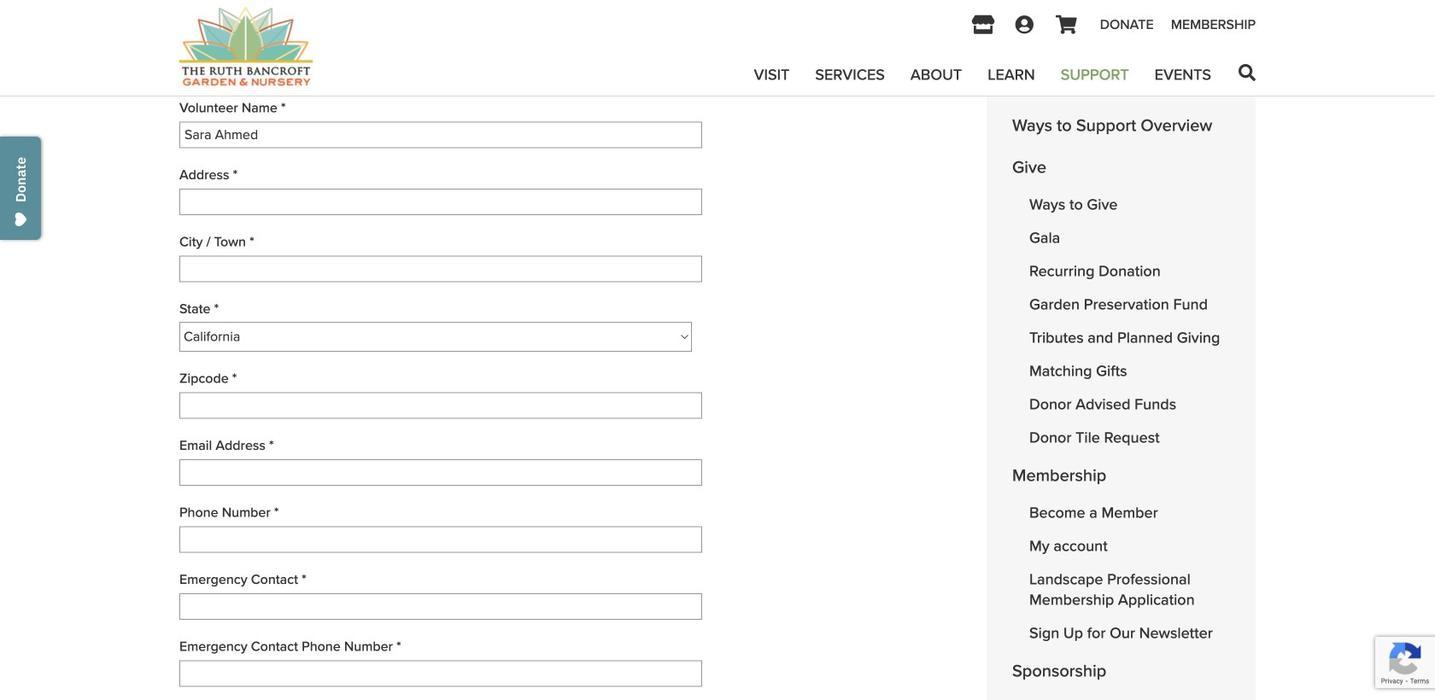 Task type: describe. For each thing, give the bounding box(es) containing it.
none email field inside contact form element
[[179, 460, 702, 486]]

contact form element
[[179, 94, 933, 701]]



Task type: vqa. For each thing, say whether or not it's contained in the screenshot.
text box
yes



Task type: locate. For each thing, give the bounding box(es) containing it.
None text field
[[179, 189, 702, 215], [179, 256, 702, 282], [179, 393, 702, 419], [179, 661, 702, 687], [179, 189, 702, 215], [179, 256, 702, 282], [179, 393, 702, 419], [179, 661, 702, 687]]

None email field
[[179, 460, 702, 486]]

None text field
[[179, 122, 702, 148], [179, 527, 702, 553], [179, 594, 702, 620], [179, 122, 702, 148], [179, 527, 702, 553], [179, 594, 702, 620]]



